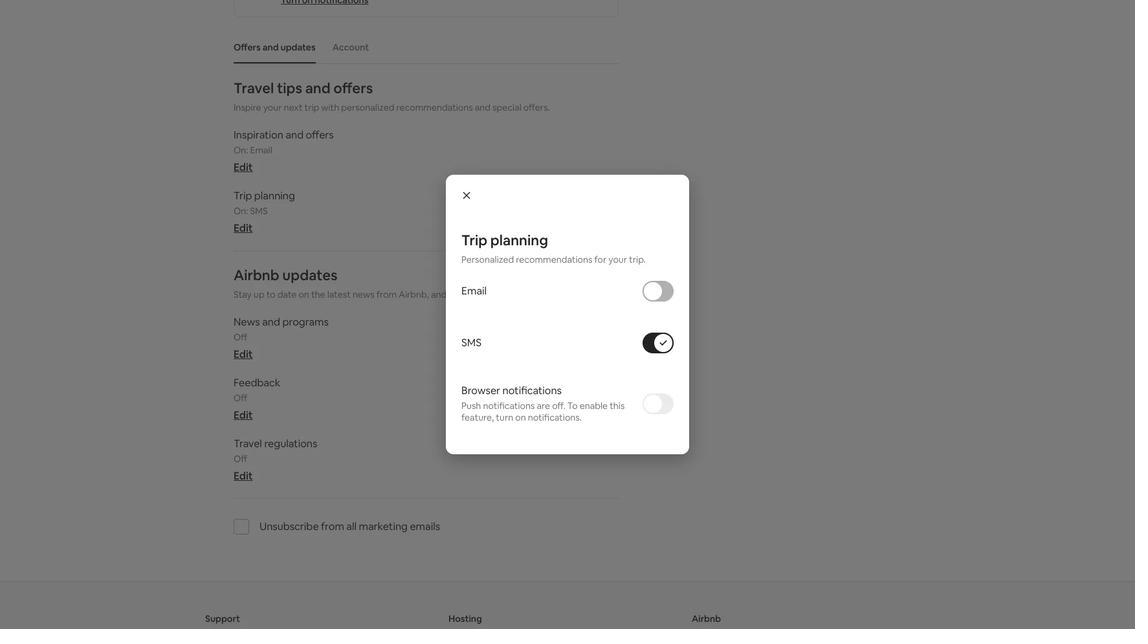 Task type: locate. For each thing, give the bounding box(es) containing it.
notifications
[[503, 384, 562, 397], [483, 400, 535, 412]]

your left next on the top of the page
[[263, 102, 282, 113]]

0 vertical spatial recommendations
[[397, 102, 473, 113]]

0 vertical spatial on
[[299, 289, 309, 300]]

sms
[[250, 205, 268, 217], [462, 336, 482, 350]]

recommendations
[[397, 102, 473, 113], [516, 254, 593, 265]]

and
[[263, 41, 279, 53], [305, 79, 331, 97], [475, 102, 491, 113], [286, 128, 304, 142], [431, 289, 447, 300], [262, 315, 280, 329]]

edit button for sms
[[234, 221, 253, 235]]

2 edit from the top
[[234, 221, 253, 235]]

tab list
[[227, 31, 619, 63]]

airbnb
[[234, 266, 279, 284], [692, 613, 721, 625]]

1 horizontal spatial airbnb
[[692, 613, 721, 625]]

how
[[497, 289, 515, 300]]

offers
[[334, 79, 373, 97], [306, 128, 334, 142]]

0 horizontal spatial on
[[299, 289, 309, 300]]

0 horizontal spatial trip
[[234, 189, 252, 203]]

off
[[234, 331, 247, 343], [234, 392, 247, 404], [234, 453, 247, 465]]

from inside airbnb updates stay up to date on the latest news from airbnb, and let us know how we can improve.
[[377, 289, 397, 300]]

0 vertical spatial updates
[[281, 41, 316, 53]]

your inside 'travel tips and offers inspire your next trip with personalized recommendations and special offers.'
[[263, 102, 282, 113]]

0 horizontal spatial planning
[[254, 189, 295, 203]]

to
[[568, 400, 578, 412]]

trip
[[305, 102, 319, 113]]

offers and updates
[[234, 41, 316, 53]]

off down news
[[234, 331, 247, 343]]

0 horizontal spatial recommendations
[[397, 102, 473, 113]]

recommendations inside 'travel tips and offers inspire your next trip with personalized recommendations and special offers.'
[[397, 102, 473, 113]]

planning
[[254, 189, 295, 203], [491, 231, 548, 249]]

off inside news and programs off edit
[[234, 331, 247, 343]]

1 vertical spatial email
[[462, 284, 487, 298]]

regulations
[[264, 437, 317, 451]]

2 edit button from the top
[[234, 221, 253, 235]]

1 vertical spatial recommendations
[[516, 254, 593, 265]]

0 horizontal spatial from
[[321, 520, 344, 533]]

special
[[493, 102, 522, 113]]

2 on: from the top
[[234, 205, 248, 217]]

programs
[[283, 315, 329, 329]]

updates
[[281, 41, 316, 53], [282, 266, 338, 284]]

planning down inspiration and offers on: email edit
[[254, 189, 295, 203]]

travel inside 'travel tips and offers inspire your next trip with personalized recommendations and special offers.'
[[234, 79, 274, 97]]

planning for edit
[[254, 189, 295, 203]]

from left the all
[[321, 520, 344, 533]]

edit inside the feedback off edit
[[234, 408, 253, 422]]

notifications up are
[[503, 384, 562, 397]]

on left the
[[299, 289, 309, 300]]

news
[[353, 289, 375, 300]]

offers and updates button
[[227, 35, 322, 60]]

1 horizontal spatial email
[[462, 284, 487, 298]]

1 vertical spatial on:
[[234, 205, 248, 217]]

4 edit from the top
[[234, 408, 253, 422]]

trip
[[234, 189, 252, 203], [462, 231, 488, 249]]

browser notifications group
[[462, 369, 674, 439]]

3 edit button from the top
[[234, 348, 253, 361]]

trip down inspiration and offers on: email edit
[[234, 189, 252, 203]]

edit button
[[234, 161, 253, 174], [234, 221, 253, 235], [234, 348, 253, 361], [234, 408, 253, 422], [234, 469, 253, 483]]

trip planning on: sms edit
[[234, 189, 295, 235]]

0 vertical spatial planning
[[254, 189, 295, 203]]

0 vertical spatial trip
[[234, 189, 252, 203]]

1 vertical spatial airbnb
[[692, 613, 721, 625]]

planning inside trip planning on: sms edit
[[254, 189, 295, 203]]

travel inside travel regulations off edit
[[234, 437, 262, 451]]

offers up the personalized
[[334, 79, 373, 97]]

trip for for
[[462, 231, 488, 249]]

3 edit from the top
[[234, 348, 253, 361]]

1 vertical spatial on
[[515, 412, 526, 423]]

0 vertical spatial offers
[[334, 79, 373, 97]]

1 horizontal spatial your
[[609, 254, 627, 265]]

unsubscribe
[[260, 520, 319, 533]]

hosting
[[449, 613, 482, 625]]

inspire
[[234, 102, 261, 113]]

edit button for on:
[[234, 161, 253, 174]]

your inside trip planning personalized recommendations for your trip.
[[609, 254, 627, 265]]

edit inside inspiration and offers on: email edit
[[234, 161, 253, 174]]

0 vertical spatial sms
[[250, 205, 268, 217]]

browser
[[462, 384, 500, 397]]

1 on: from the top
[[234, 144, 248, 156]]

this
[[610, 400, 625, 412]]

off down feedback
[[234, 392, 247, 404]]

and down next on the top of the page
[[286, 128, 304, 142]]

personalized
[[462, 254, 514, 265]]

planning up personalized
[[491, 231, 548, 249]]

email right let
[[462, 284, 487, 298]]

from
[[377, 289, 397, 300], [321, 520, 344, 533]]

email down inspiration at the top left of page
[[250, 144, 272, 156]]

off down the feedback off edit
[[234, 453, 247, 465]]

trip inside trip planning on: sms edit
[[234, 189, 252, 203]]

off inside the feedback off edit
[[234, 392, 247, 404]]

email
[[250, 144, 272, 156], [462, 284, 487, 298]]

0 horizontal spatial email
[[250, 144, 272, 156]]

the
[[311, 289, 325, 300]]

1 off from the top
[[234, 331, 247, 343]]

2 vertical spatial off
[[234, 453, 247, 465]]

5 edit button from the top
[[234, 469, 253, 483]]

1 vertical spatial updates
[[282, 266, 338, 284]]

can
[[531, 289, 546, 300]]

inspiration
[[234, 128, 283, 142]]

0 vertical spatial on:
[[234, 144, 248, 156]]

travel
[[234, 79, 274, 97], [234, 437, 262, 451]]

0 horizontal spatial sms
[[250, 205, 268, 217]]

1 edit button from the top
[[234, 161, 253, 174]]

travel left the "regulations"
[[234, 437, 262, 451]]

trip inside trip planning personalized recommendations for your trip.
[[462, 231, 488, 249]]

push
[[462, 400, 481, 412]]

and left let
[[431, 289, 447, 300]]

0 vertical spatial airbnb
[[234, 266, 279, 284]]

news and programs off edit
[[234, 315, 329, 361]]

updates up tips
[[281, 41, 316, 53]]

3 off from the top
[[234, 453, 247, 465]]

0 vertical spatial off
[[234, 331, 247, 343]]

1 horizontal spatial sms
[[462, 336, 482, 350]]

airbnb for airbnb updates stay up to date on the latest news from airbnb, and let us know how we can improve.
[[234, 266, 279, 284]]

let
[[449, 289, 460, 300]]

edit button for off
[[234, 348, 253, 361]]

account button
[[326, 35, 376, 60]]

your right the for
[[609, 254, 627, 265]]

2 off from the top
[[234, 392, 247, 404]]

and inside inspiration and offers on: email edit
[[286, 128, 304, 142]]

tab list containing offers and updates
[[227, 31, 619, 63]]

offers inside inspiration and offers on: email edit
[[306, 128, 334, 142]]

notifications down browser
[[483, 400, 535, 412]]

1 vertical spatial travel
[[234, 437, 262, 451]]

from right news
[[377, 289, 397, 300]]

0 vertical spatial your
[[263, 102, 282, 113]]

for
[[595, 254, 607, 265]]

travel for tips
[[234, 79, 274, 97]]

your
[[263, 102, 282, 113], [609, 254, 627, 265]]

1 vertical spatial from
[[321, 520, 344, 533]]

your for recommendations
[[609, 254, 627, 265]]

offers down trip
[[306, 128, 334, 142]]

1 vertical spatial off
[[234, 392, 247, 404]]

edit
[[234, 161, 253, 174], [234, 221, 253, 235], [234, 348, 253, 361], [234, 408, 253, 422], [234, 469, 253, 483]]

1 horizontal spatial recommendations
[[516, 254, 593, 265]]

5 edit from the top
[[234, 469, 253, 483]]

2 travel from the top
[[234, 437, 262, 451]]

and right offers
[[263, 41, 279, 53]]

1 vertical spatial planning
[[491, 231, 548, 249]]

on:
[[234, 144, 248, 156], [234, 205, 248, 217]]

know
[[473, 289, 495, 300]]

1 vertical spatial your
[[609, 254, 627, 265]]

1 horizontal spatial from
[[377, 289, 397, 300]]

trip up personalized
[[462, 231, 488, 249]]

1 travel from the top
[[234, 79, 274, 97]]

on right turn
[[515, 412, 526, 423]]

1 vertical spatial offers
[[306, 128, 334, 142]]

and left special
[[475, 102, 491, 113]]

enable
[[580, 400, 608, 412]]

travel up inspire
[[234, 79, 274, 97]]

updates up the
[[282, 266, 338, 284]]

airbnb inside airbnb updates stay up to date on the latest news from airbnb, and let us know how we can improve.
[[234, 266, 279, 284]]

0 vertical spatial from
[[377, 289, 397, 300]]

to
[[266, 289, 276, 300]]

on: inside inspiration and offers on: email edit
[[234, 144, 248, 156]]

1 edit from the top
[[234, 161, 253, 174]]

notifications.
[[528, 412, 582, 423]]

airbnb,
[[399, 289, 429, 300]]

1 vertical spatial sms
[[462, 336, 482, 350]]

improve.
[[548, 289, 585, 300]]

1 horizontal spatial on
[[515, 412, 526, 423]]

1 horizontal spatial trip
[[462, 231, 488, 249]]

on
[[299, 289, 309, 300], [515, 412, 526, 423]]

0 vertical spatial travel
[[234, 79, 274, 97]]

0 vertical spatial email
[[250, 144, 272, 156]]

0 horizontal spatial your
[[263, 102, 282, 113]]

and inside airbnb updates stay up to date on the latest news from airbnb, and let us know how we can improve.
[[431, 289, 447, 300]]

feedback off edit
[[234, 376, 280, 422]]

planning inside trip planning personalized recommendations for your trip.
[[491, 231, 548, 249]]

with
[[321, 102, 339, 113]]

and right news
[[262, 315, 280, 329]]

1 horizontal spatial planning
[[491, 231, 548, 249]]

0 horizontal spatial airbnb
[[234, 266, 279, 284]]

1 vertical spatial trip
[[462, 231, 488, 249]]



Task type: vqa. For each thing, say whether or not it's contained in the screenshot.
TERMS OF USE link
no



Task type: describe. For each thing, give the bounding box(es) containing it.
on: inside trip planning on: sms edit
[[234, 205, 248, 217]]

feature,
[[462, 412, 494, 423]]

edit inside news and programs off edit
[[234, 348, 253, 361]]

edit button for edit
[[234, 469, 253, 483]]

off.
[[552, 400, 566, 412]]

travel for regulations
[[234, 437, 262, 451]]

airbnb for airbnb
[[692, 613, 721, 625]]

travel tips and offers inspire your next trip with personalized recommendations and special offers.
[[234, 79, 550, 113]]

trip.
[[629, 254, 646, 265]]

trip for edit
[[234, 189, 252, 203]]

updates inside airbnb updates stay up to date on the latest news from airbnb, and let us know how we can improve.
[[282, 266, 338, 284]]

on inside airbnb updates stay up to date on the latest news from airbnb, and let us know how we can improve.
[[299, 289, 309, 300]]

tips
[[277, 79, 302, 97]]

edit inside trip planning on: sms edit
[[234, 221, 253, 235]]

personalized
[[341, 102, 395, 113]]

notifications element
[[227, 31, 619, 550]]

0 vertical spatial notifications
[[503, 384, 562, 397]]

we
[[517, 289, 529, 300]]

account
[[333, 41, 369, 53]]

offers inside 'travel tips and offers inspire your next trip with personalized recommendations and special offers.'
[[334, 79, 373, 97]]

support
[[205, 613, 240, 625]]

us
[[462, 289, 471, 300]]

offers
[[234, 41, 261, 53]]

email inside trip planning dialog
[[462, 284, 487, 298]]

date
[[278, 289, 297, 300]]

marketing
[[359, 520, 408, 533]]

trip planning dialog
[[446, 175, 689, 454]]

recommendations inside trip planning personalized recommendations for your trip.
[[516, 254, 593, 265]]

emails
[[410, 520, 440, 533]]

unsubscribe from all marketing emails
[[260, 520, 440, 533]]

up
[[254, 289, 264, 300]]

travel regulations off edit
[[234, 437, 317, 483]]

are
[[537, 400, 550, 412]]

edit inside travel regulations off edit
[[234, 469, 253, 483]]

offers and updates tab panel
[[234, 79, 619, 550]]

email inside inspiration and offers on: email edit
[[250, 144, 272, 156]]

all
[[347, 520, 357, 533]]

offers.
[[524, 102, 550, 113]]

4 edit button from the top
[[234, 408, 253, 422]]

and up trip
[[305, 79, 331, 97]]

stay
[[234, 289, 252, 300]]

airbnb updates stay up to date on the latest news from airbnb, and let us know how we can improve.
[[234, 266, 585, 300]]

browser notifications push notifications are off. to enable this feature, turn on notifications.
[[462, 384, 625, 423]]

updates inside "button"
[[281, 41, 316, 53]]

and inside "button"
[[263, 41, 279, 53]]

news
[[234, 315, 260, 329]]

feedback
[[234, 376, 280, 390]]

inspiration and offers on: email edit
[[234, 128, 334, 174]]

off inside travel regulations off edit
[[234, 453, 247, 465]]

planning for for
[[491, 231, 548, 249]]

next
[[284, 102, 303, 113]]

sms inside trip planning dialog
[[462, 336, 482, 350]]

latest
[[327, 289, 351, 300]]

sms inside trip planning on: sms edit
[[250, 205, 268, 217]]

turn
[[496, 412, 513, 423]]

and inside news and programs off edit
[[262, 315, 280, 329]]

on inside browser notifications push notifications are off. to enable this feature, turn on notifications.
[[515, 412, 526, 423]]

trip planning personalized recommendations for your trip.
[[462, 231, 646, 265]]

your for offers
[[263, 102, 282, 113]]

1 vertical spatial notifications
[[483, 400, 535, 412]]



